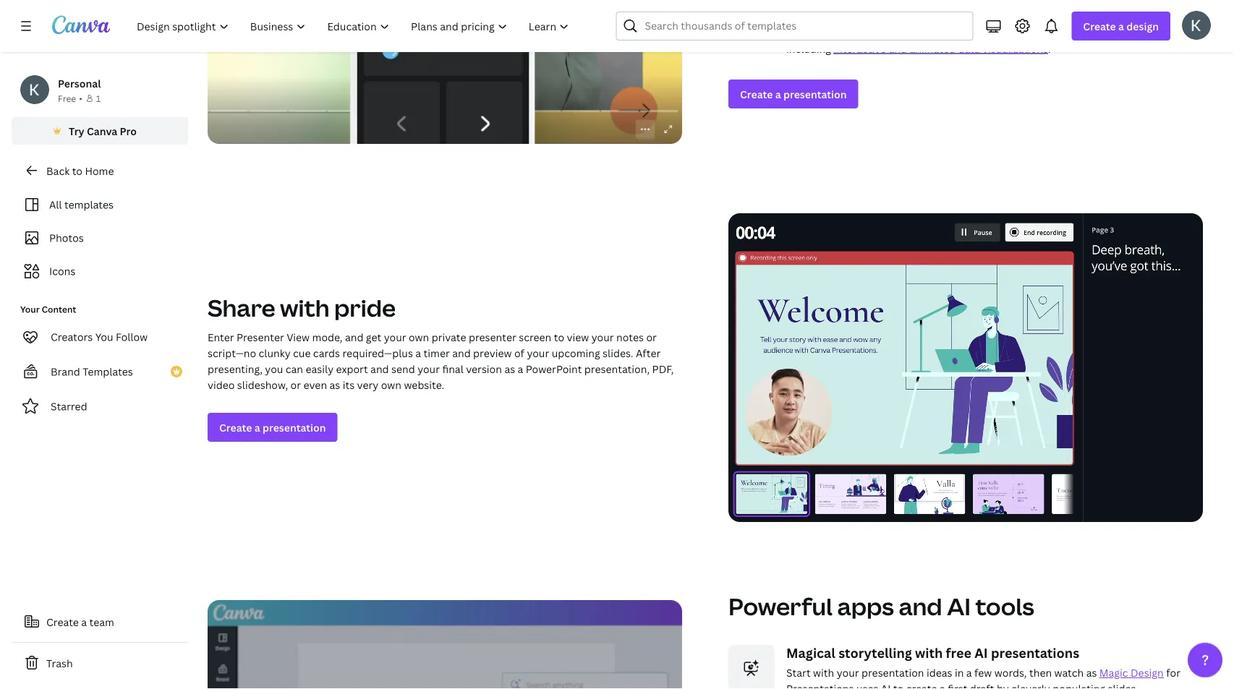 Task type: describe. For each thing, give the bounding box(es) containing it.
your inside to your presentations. choose from a range of styles, including
[[958, 26, 981, 39]]

magic
[[1100, 666, 1128, 680]]

presentations
[[786, 682, 854, 690]]

back to home
[[46, 164, 114, 178]]

your down screen
[[527, 346, 549, 360]]

1 vertical spatial ai
[[975, 645, 988, 662]]

magical
[[786, 645, 836, 662]]

can
[[286, 362, 303, 376]]

tell
[[786, 4, 809, 22]]

interactive and animated data visualizations .
[[834, 42, 1051, 55]]

presentations
[[991, 645, 1080, 662]]

charts
[[912, 26, 943, 39]]

icons link
[[20, 258, 179, 285]]

upcoming
[[552, 346, 600, 360]]

1 vertical spatial as
[[330, 378, 340, 392]]

and up final
[[452, 346, 471, 360]]

to your presentations. choose from a range of styles, including
[[786, 26, 1203, 55]]

photos link
[[20, 224, 179, 252]]

populating
[[1053, 682, 1106, 690]]

view
[[567, 330, 589, 344]]

starred
[[51, 400, 87, 413]]

from
[[1095, 26, 1118, 39]]

starred link
[[12, 392, 188, 421]]

create
[[906, 682, 937, 690]]

with up graphs
[[859, 4, 886, 22]]

presenter
[[469, 330, 516, 344]]

of inside share with pride enter presenter view mode, and get your own private presenter screen to view your notes or script—no clunky cue cards required—plus a timer and preview of your upcoming slides. after presenting, you can easily export and send your final version as a powerpoint presentation, pdf, video slideshow, or even as its very own website.
[[514, 346, 525, 360]]

cleverly
[[1012, 682, 1050, 690]]

graphs
[[855, 26, 889, 39]]

add beautiful graphs and charts
[[786, 26, 943, 39]]

interactive
[[834, 42, 886, 55]]

and left animated at the right top of page
[[889, 42, 907, 55]]

to inside share with pride enter presenter view mode, and get your own private presenter screen to view your notes or script—no clunky cue cards required—plus a timer and preview of your upcoming slides. after presenting, you can easily export and send your final version as a powerpoint presentation, pdf, video slideshow, or even as its very own website.
[[554, 330, 564, 344]]

a inside create a team "button"
[[81, 615, 87, 629]]

storytelling
[[839, 645, 912, 662]]

interactive and animated data visualizations link
[[834, 42, 1048, 55]]

export
[[336, 362, 368, 376]]

script—no
[[208, 346, 256, 360]]

design
[[1131, 666, 1164, 680]]

powerful
[[729, 591, 833, 622]]

creators
[[51, 330, 93, 344]]

a inside to your presentations. choose from a range of styles, including
[[1121, 26, 1127, 39]]

personal
[[58, 76, 101, 90]]

ai for tools
[[947, 591, 971, 622]]

few
[[975, 666, 992, 680]]

words,
[[995, 666, 1027, 680]]

your up uses
[[837, 666, 859, 680]]

then
[[1030, 666, 1052, 680]]

for
[[1166, 666, 1181, 680]]

tools
[[976, 591, 1034, 622]]

visualizations
[[983, 42, 1048, 55]]

0 horizontal spatial own
[[381, 378, 402, 392]]

back to home link
[[12, 156, 188, 185]]

canva
[[87, 124, 117, 138]]

to inside back to home link
[[72, 164, 82, 178]]

slides. inside for presentations uses ai to create a first draft by cleverly populating slides.
[[1108, 682, 1139, 690]]

beautiful
[[809, 26, 853, 39]]

1 horizontal spatial presentation
[[784, 87, 847, 101]]

ideas
[[927, 666, 953, 680]]

.
[[1048, 42, 1051, 55]]

1
[[96, 92, 101, 104]]

magical storytelling with free ai presentations image
[[729, 645, 775, 690]]

0 vertical spatial data
[[922, 4, 950, 22]]

design
[[1127, 19, 1159, 33]]

create a design
[[1083, 19, 1159, 33]]

top level navigation element
[[127, 12, 581, 41]]

add
[[786, 26, 806, 39]]

range
[[1129, 26, 1156, 39]]

home
[[85, 164, 114, 178]]

ai for to
[[881, 682, 891, 690]]

free •
[[58, 92, 82, 104]]

magical storytelling with free ai presentations
[[786, 645, 1080, 662]]

easily
[[306, 362, 334, 376]]

of inside to your presentations. choose from a range of styles, including
[[1159, 26, 1169, 39]]

to inside for presentations uses ai to create a first draft by cleverly populating slides.
[[893, 682, 904, 690]]

including
[[786, 42, 831, 55]]

cards
[[313, 346, 340, 360]]

create a design button
[[1072, 12, 1171, 41]]

a inside for presentations uses ai to create a first draft by cleverly populating slides.
[[940, 682, 945, 690]]

draft
[[970, 682, 994, 690]]

its
[[343, 378, 355, 392]]

with up presentations
[[813, 666, 834, 680]]

start
[[786, 666, 811, 680]]

try
[[69, 124, 84, 138]]

all templates
[[49, 198, 114, 212]]

clunky
[[259, 346, 291, 360]]

kendall parks image
[[1182, 11, 1211, 40]]

brand
[[51, 365, 80, 379]]

first
[[948, 682, 968, 690]]

brand templates link
[[12, 357, 188, 386]]

your up "website."
[[418, 362, 440, 376]]

very
[[357, 378, 379, 392]]

create a team
[[46, 615, 114, 629]]

you
[[95, 330, 113, 344]]

1 horizontal spatial own
[[409, 330, 429, 344]]



Task type: vqa. For each thing, say whether or not it's contained in the screenshot.
Magic
yes



Task type: locate. For each thing, give the bounding box(es) containing it.
apps
[[837, 591, 894, 622]]

magic design link
[[1100, 666, 1164, 680]]

to left the 'create'
[[893, 682, 904, 690]]

enter
[[208, 330, 234, 344]]

presentation down including
[[784, 87, 847, 101]]

create down video at left bottom
[[219, 421, 252, 435]]

and left charts on the top of page
[[891, 26, 909, 39]]

required—plus
[[343, 346, 413, 360]]

in
[[955, 666, 964, 680]]

photos
[[49, 231, 84, 245]]

own down send
[[381, 378, 402, 392]]

0 horizontal spatial create a presentation link
[[208, 413, 338, 442]]

2 horizontal spatial as
[[1086, 666, 1097, 680]]

0 vertical spatial slides.
[[603, 346, 633, 360]]

create a team button
[[12, 608, 188, 637]]

0 horizontal spatial as
[[330, 378, 340, 392]]

pride
[[334, 292, 396, 324]]

notes
[[616, 330, 644, 344]]

powerful apps and ai tools
[[729, 591, 1034, 622]]

2 vertical spatial presentation
[[862, 666, 924, 680]]

0 horizontal spatial slides.
[[603, 346, 633, 360]]

to
[[945, 26, 956, 39], [72, 164, 82, 178], [554, 330, 564, 344], [893, 682, 904, 690]]

1 vertical spatial create a presentation link
[[208, 413, 338, 442]]

of down screen
[[514, 346, 525, 360]]

and up magical storytelling with free ai presentations
[[899, 591, 942, 622]]

1 horizontal spatial data
[[958, 42, 980, 55]]

own up timer
[[409, 330, 429, 344]]

your right view
[[592, 330, 614, 344]]

•
[[79, 92, 82, 104]]

pro
[[120, 124, 137, 138]]

slides. inside share with pride enter presenter view mode, and get your own private presenter screen to view your notes or script—no clunky cue cards required—plus a timer and preview of your upcoming slides. after presenting, you can easily export and send your final version as a powerpoint presentation, pdf, video slideshow, or even as its very own website.
[[603, 346, 633, 360]]

1 horizontal spatial create a presentation link
[[729, 80, 859, 108]]

timer
[[424, 346, 450, 360]]

create a presentation link down including
[[729, 80, 859, 108]]

all templates link
[[20, 191, 179, 219]]

data
[[922, 4, 950, 22], [958, 42, 980, 55]]

to inside to your presentations. choose from a range of styles, including
[[945, 26, 956, 39]]

creators you follow
[[51, 330, 148, 344]]

your content
[[20, 304, 76, 315]]

2 vertical spatial ai
[[881, 682, 891, 690]]

0 horizontal spatial ai
[[881, 682, 891, 690]]

1 horizontal spatial ai
[[947, 591, 971, 622]]

presentation down "even"
[[263, 421, 326, 435]]

and left "get"
[[345, 330, 364, 344]]

you
[[265, 362, 283, 376]]

watch
[[1055, 666, 1084, 680]]

story
[[823, 4, 856, 22]]

content
[[42, 304, 76, 315]]

powerpoint
[[526, 362, 582, 376]]

team
[[89, 615, 114, 629]]

create down tell a story with your data image
[[740, 87, 773, 101]]

with inside share with pride enter presenter view mode, and get your own private presenter screen to view your notes or script—no clunky cue cards required—plus a timer and preview of your upcoming slides. after presenting, you can easily export and send your final version as a powerpoint presentation, pdf, video slideshow, or even as its very own website.
[[280, 292, 330, 324]]

to right back at top
[[72, 164, 82, 178]]

ai left tools in the right bottom of the page
[[947, 591, 971, 622]]

share with pride enter presenter view mode, and get your own private presenter screen to view your notes or script—no clunky cue cards required—plus a timer and preview of your upcoming slides. after presenting, you can easily export and send your final version as a powerpoint presentation, pdf, video slideshow, or even as its very own website.
[[208, 292, 674, 392]]

free
[[946, 645, 972, 662]]

create left design
[[1083, 19, 1116, 33]]

data right animated at the right top of page
[[958, 42, 980, 55]]

1 horizontal spatial create a presentation
[[740, 87, 847, 101]]

None search field
[[616, 12, 973, 41]]

create a presentation
[[740, 87, 847, 101], [219, 421, 326, 435]]

view
[[287, 330, 310, 344]]

create left team
[[46, 615, 79, 629]]

to up interactive and animated data visualizations .
[[945, 26, 956, 39]]

0 vertical spatial as
[[505, 362, 515, 376]]

creators you follow link
[[12, 323, 188, 352]]

ai right uses
[[881, 682, 891, 690]]

as up populating
[[1086, 666, 1097, 680]]

your right "get"
[[384, 330, 406, 344]]

presenting,
[[208, 362, 263, 376]]

final
[[442, 362, 464, 376]]

after
[[636, 346, 661, 360]]

mode,
[[312, 330, 343, 344]]

create a presentation down slideshow,
[[219, 421, 326, 435]]

or up "after"
[[646, 330, 657, 344]]

1 vertical spatial create a presentation
[[219, 421, 326, 435]]

ai inside for presentations uses ai to create a first draft by cleverly populating slides.
[[881, 682, 891, 690]]

2 horizontal spatial ai
[[975, 645, 988, 662]]

slides.
[[603, 346, 633, 360], [1108, 682, 1139, 690]]

try canva pro button
[[12, 117, 188, 145]]

create a presentation down including
[[740, 87, 847, 101]]

0 horizontal spatial data
[[922, 4, 950, 22]]

choose
[[1056, 26, 1092, 39]]

0 vertical spatial create a presentation
[[740, 87, 847, 101]]

website.
[[404, 378, 444, 392]]

1 vertical spatial data
[[958, 42, 980, 55]]

1 horizontal spatial or
[[646, 330, 657, 344]]

slides. up presentation,
[[603, 346, 633, 360]]

0 vertical spatial create a presentation link
[[729, 80, 859, 108]]

tell a story with your data
[[786, 4, 950, 22]]

send
[[391, 362, 415, 376]]

back
[[46, 164, 70, 178]]

2 vertical spatial as
[[1086, 666, 1097, 680]]

and down required—plus
[[371, 362, 389, 376]]

preview of remote control feature on canva presentations image
[[208, 0, 682, 144]]

0 horizontal spatial of
[[514, 346, 525, 360]]

presentation
[[784, 87, 847, 101], [263, 421, 326, 435], [862, 666, 924, 680]]

0 vertical spatial or
[[646, 330, 657, 344]]

1 vertical spatial or
[[291, 378, 301, 392]]

Search search field
[[645, 12, 964, 40]]

create a presentation link down slideshow,
[[208, 413, 338, 442]]

ai up few
[[975, 645, 988, 662]]

private
[[432, 330, 466, 344]]

presentation,
[[584, 362, 650, 376]]

create inside "dropdown button"
[[1083, 19, 1116, 33]]

1 vertical spatial own
[[381, 378, 402, 392]]

data up charts on the top of page
[[922, 4, 950, 22]]

1 vertical spatial slides.
[[1108, 682, 1139, 690]]

your up charts on the top of page
[[889, 4, 919, 22]]

0 vertical spatial own
[[409, 330, 429, 344]]

with up 'ideas'
[[915, 645, 943, 662]]

0 horizontal spatial presentation
[[263, 421, 326, 435]]

presentations.
[[983, 26, 1053, 39]]

for presentations uses ai to create a first draft by cleverly populating slides.
[[786, 666, 1181, 690]]

2 horizontal spatial presentation
[[862, 666, 924, 680]]

0 vertical spatial presentation
[[784, 87, 847, 101]]

0 horizontal spatial create a presentation
[[219, 421, 326, 435]]

1 vertical spatial presentation
[[263, 421, 326, 435]]

create
[[1083, 19, 1116, 33], [740, 87, 773, 101], [219, 421, 252, 435], [46, 615, 79, 629]]

brand templates
[[51, 365, 133, 379]]

video
[[208, 378, 235, 392]]

with up view
[[280, 292, 330, 324]]

presentation down "storytelling"
[[862, 666, 924, 680]]

templates
[[64, 198, 114, 212]]

animated
[[910, 42, 956, 55]]

share
[[208, 292, 275, 324]]

slides. down magic design link
[[1108, 682, 1139, 690]]

screen
[[519, 330, 552, 344]]

0 vertical spatial of
[[1159, 26, 1169, 39]]

as down preview
[[505, 362, 515, 376]]

cue
[[293, 346, 311, 360]]

of right 'range'
[[1159, 26, 1169, 39]]

as left the its
[[330, 378, 340, 392]]

by
[[997, 682, 1009, 690]]

trash link
[[12, 649, 188, 678]]

uses
[[857, 682, 879, 690]]

of
[[1159, 26, 1169, 39], [514, 346, 525, 360]]

ai
[[947, 591, 971, 622], [975, 645, 988, 662], [881, 682, 891, 690]]

create inside "button"
[[46, 615, 79, 629]]

1 horizontal spatial of
[[1159, 26, 1169, 39]]

0 vertical spatial ai
[[947, 591, 971, 622]]

to left view
[[554, 330, 564, 344]]

0 horizontal spatial or
[[291, 378, 301, 392]]

1 vertical spatial of
[[514, 346, 525, 360]]

icons
[[49, 264, 75, 278]]

a inside create a design "dropdown button"
[[1119, 19, 1124, 33]]

start with your presentation ideas in a few words, then watch as magic design
[[786, 666, 1164, 680]]

tell a story with your data image
[[729, 4, 775, 51]]

slideshow,
[[237, 378, 288, 392]]

your up interactive and animated data visualizations .
[[958, 26, 981, 39]]

1 horizontal spatial slides.
[[1108, 682, 1139, 690]]

1 horizontal spatial as
[[505, 362, 515, 376]]

a
[[812, 4, 819, 22], [1119, 19, 1124, 33], [1121, 26, 1127, 39], [775, 87, 781, 101], [416, 346, 421, 360], [518, 362, 523, 376], [254, 421, 260, 435], [81, 615, 87, 629], [966, 666, 972, 680], [940, 682, 945, 690]]

or down can
[[291, 378, 301, 392]]



